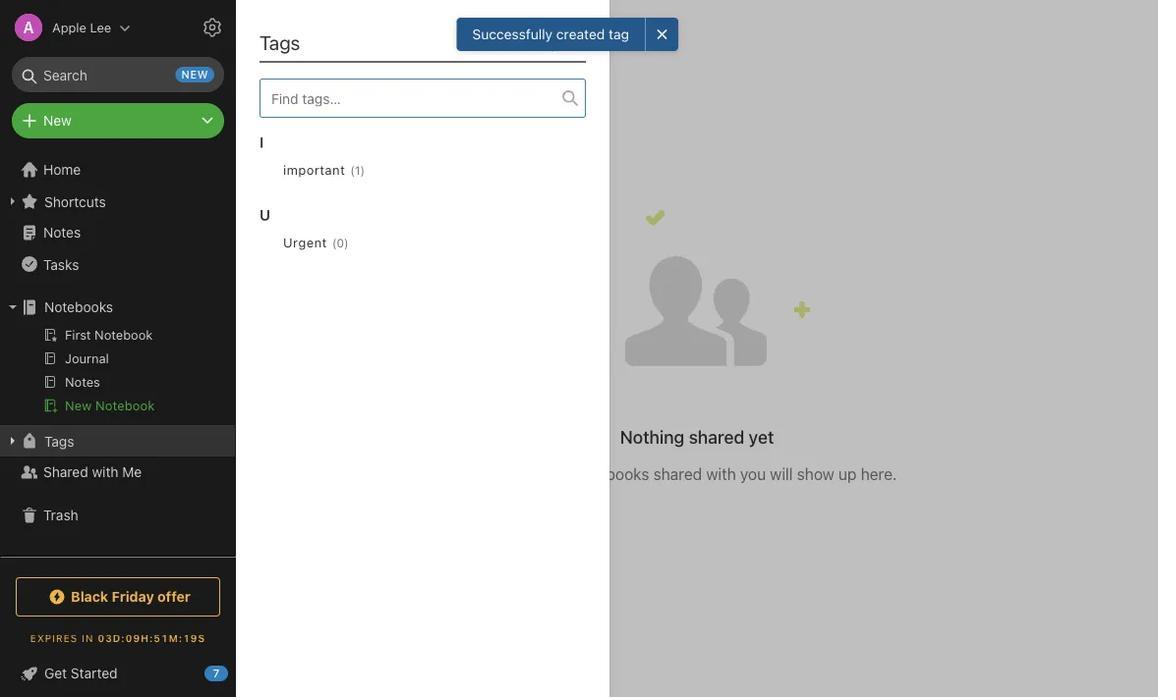 Task type: describe. For each thing, give the bounding box(es) containing it.
in
[[82, 633, 94, 644]]

shortcuts button
[[0, 186, 235, 217]]

shared inside shared with me link
[[43, 465, 88, 481]]

0
[[337, 236, 344, 250]]

0 vertical spatial me
[[372, 28, 399, 51]]

notes link
[[0, 217, 235, 249]]

1 vertical spatial me
[[122, 465, 142, 481]]

create new tag image
[[535, 31, 558, 55]]

1 horizontal spatial with
[[331, 28, 367, 51]]

sort options image
[[562, 31, 586, 55]]

settings image
[[201, 16, 224, 39]]

tag actions image for important
[[365, 162, 396, 178]]

new notebook button
[[0, 394, 235, 418]]

get started
[[44, 666, 118, 682]]

new button
[[12, 103, 224, 139]]

you
[[740, 465, 766, 484]]

new for new
[[43, 113, 72, 129]]

shared with me element
[[236, 0, 1158, 698]]

expand tags image
[[5, 434, 21, 449]]

created
[[556, 26, 605, 42]]

tree containing home
[[0, 154, 236, 556]]

1 horizontal spatial tags
[[260, 30, 300, 54]]

Account field
[[0, 8, 131, 47]]

shared with me inside "tree"
[[43, 465, 142, 481]]

1 horizontal spatial shared with me
[[265, 28, 399, 51]]

new
[[181, 68, 208, 81]]

home link
[[0, 154, 236, 186]]

apple
[[52, 20, 86, 35]]

1
[[355, 164, 360, 177]]

new notebook
[[65, 399, 155, 413]]

important ( 1 )
[[283, 163, 365, 177]]

expires in 03d:09h:51m:19s
[[30, 633, 206, 644]]

show
[[797, 465, 834, 484]]

0 horizontal spatial with
[[92, 465, 118, 481]]

here.
[[861, 465, 897, 484]]

notebooks
[[574, 465, 649, 484]]

apple lee
[[52, 20, 111, 35]]

successfully created tag
[[472, 26, 629, 42]]

tags inside button
[[44, 433, 74, 450]]

shortcuts
[[44, 193, 106, 210]]

up
[[838, 465, 857, 484]]

tasks
[[43, 256, 79, 273]]

notebooks
[[44, 299, 113, 316]]

Find tags… text field
[[261, 85, 562, 111]]



Task type: vqa. For each thing, say whether or not it's contained in the screenshot.
Home
yes



Task type: locate. For each thing, give the bounding box(es) containing it.
0 vertical spatial tag actions field
[[365, 159, 396, 181]]

notebooks link
[[0, 292, 235, 323]]

row group
[[260, 118, 602, 285]]

1 horizontal spatial me
[[372, 28, 399, 51]]

Help and Learning task checklist field
[[0, 659, 236, 690]]

new up home
[[43, 113, 72, 129]]

important
[[283, 163, 345, 177]]

tags
[[260, 30, 300, 54], [44, 433, 74, 450]]

0 vertical spatial notes
[[43, 225, 81, 241]]

notes left and on the bottom
[[497, 465, 539, 484]]

) for urgent
[[344, 236, 349, 250]]

click to collapse image
[[229, 662, 243, 685]]

0 vertical spatial new
[[43, 113, 72, 129]]

offer
[[157, 589, 191, 606]]

new inside button
[[65, 399, 92, 413]]

expires
[[30, 633, 78, 644]]

tag actions image for urgent
[[349, 235, 380, 251]]

shared up trash
[[43, 465, 88, 481]]

1 vertical spatial shared
[[653, 465, 702, 484]]

friday
[[112, 589, 154, 606]]

u
[[260, 206, 270, 224]]

successfully
[[472, 26, 552, 42]]

0 horizontal spatial shared
[[43, 465, 88, 481]]

i
[[260, 134, 264, 151]]

new for new notebook
[[65, 399, 92, 413]]

shared with me link
[[0, 457, 235, 489]]

)
[[360, 164, 365, 177], [344, 236, 349, 250]]

0 horizontal spatial notes
[[43, 225, 81, 241]]

Search text field
[[26, 57, 210, 92]]

Tag actions field
[[365, 159, 396, 181], [349, 232, 380, 254]]

expand notebooks image
[[5, 300, 21, 316]]

0 vertical spatial shared
[[265, 28, 327, 51]]

0 vertical spatial )
[[360, 164, 365, 177]]

tag actions field for important
[[365, 159, 396, 181]]

shared with me
[[265, 28, 399, 51], [43, 465, 142, 481]]

notes for notes
[[43, 225, 81, 241]]

0 horizontal spatial shared with me
[[43, 465, 142, 481]]

black friday offer button
[[16, 578, 220, 617]]

and
[[544, 465, 570, 484]]

tag actions image right 1
[[365, 162, 396, 178]]

Sort field
[[562, 30, 586, 55]]

with up find tags… text box
[[331, 28, 367, 51]]

lee
[[90, 20, 111, 35]]

0 vertical spatial (
[[350, 164, 355, 177]]

notes inside the shared with me element
[[497, 465, 539, 484]]

0 horizontal spatial )
[[344, 236, 349, 250]]

tags right expand tags image on the bottom left of page
[[44, 433, 74, 450]]

( for urgent
[[332, 236, 337, 250]]

urgent
[[283, 235, 327, 250]]

0 horizontal spatial (
[[332, 236, 337, 250]]

( right the urgent
[[332, 236, 337, 250]]

( right important
[[350, 164, 355, 177]]

shared down nothing shared yet
[[653, 465, 702, 484]]

notes up tasks
[[43, 225, 81, 241]]

) inside urgent ( 0 )
[[344, 236, 349, 250]]

1 vertical spatial new
[[65, 399, 92, 413]]

notes
[[43, 225, 81, 241], [497, 465, 539, 484]]

get
[[44, 666, 67, 682]]

0 vertical spatial tags
[[260, 30, 300, 54]]

tag actions image
[[365, 162, 396, 178], [349, 235, 380, 251]]

shared inside the shared with me element
[[265, 28, 327, 51]]

notes and notebooks shared with you will show up here.
[[497, 465, 897, 484]]

shared
[[689, 427, 744, 448], [653, 465, 702, 484]]

1 vertical spatial (
[[332, 236, 337, 250]]

shared up notes and notebooks shared with you will show up here.
[[689, 427, 744, 448]]

me up find tags… text box
[[372, 28, 399, 51]]

notebook
[[95, 399, 155, 413]]

yet
[[749, 427, 774, 448]]

2 horizontal spatial with
[[706, 465, 736, 484]]

) inside "important ( 1 )"
[[360, 164, 365, 177]]

shared right settings image
[[265, 28, 327, 51]]

0 vertical spatial shared with me
[[265, 28, 399, 51]]

1 vertical spatial )
[[344, 236, 349, 250]]

(
[[350, 164, 355, 177], [332, 236, 337, 250]]

with down "tags" button
[[92, 465, 118, 481]]

started
[[71, 666, 118, 682]]

urgent ( 0 )
[[283, 235, 349, 250]]

new
[[43, 113, 72, 129], [65, 399, 92, 413]]

1 horizontal spatial shared
[[265, 28, 327, 51]]

black friday offer
[[71, 589, 191, 606]]

new notebook group
[[0, 323, 235, 426]]

( for important
[[350, 164, 355, 177]]

1 vertical spatial tags
[[44, 433, 74, 450]]

) for important
[[360, 164, 365, 177]]

tags right settings image
[[260, 30, 300, 54]]

row group containing i
[[260, 118, 602, 285]]

1 horizontal spatial )
[[360, 164, 365, 177]]

0 horizontal spatial me
[[122, 465, 142, 481]]

will
[[770, 465, 793, 484]]

tag actions image right 0
[[349, 235, 380, 251]]

me
[[372, 28, 399, 51], [122, 465, 142, 481]]

tag actions field for urgent
[[349, 232, 380, 254]]

shared
[[265, 28, 327, 51], [43, 465, 88, 481]]

1 vertical spatial shared
[[43, 465, 88, 481]]

tag actions field right 0
[[349, 232, 380, 254]]

trash link
[[0, 500, 235, 532]]

1 horizontal spatial notes
[[497, 465, 539, 484]]

tag
[[609, 26, 629, 42]]

trash
[[43, 508, 78, 524]]

with
[[331, 28, 367, 51], [92, 465, 118, 481], [706, 465, 736, 484]]

tag actions field right 1
[[365, 159, 396, 181]]

new left notebook
[[65, 399, 92, 413]]

with left you
[[706, 465, 736, 484]]

( inside "important ( 1 )"
[[350, 164, 355, 177]]

) right important
[[360, 164, 365, 177]]

nothing shared yet
[[620, 427, 774, 448]]

tree
[[0, 154, 236, 556]]

new search field
[[26, 57, 214, 92]]

1 horizontal spatial (
[[350, 164, 355, 177]]

0 vertical spatial shared
[[689, 427, 744, 448]]

0 vertical spatial tag actions image
[[365, 162, 396, 178]]

home
[[43, 162, 81, 178]]

new inside popup button
[[43, 113, 72, 129]]

) right the urgent
[[344, 236, 349, 250]]

tags button
[[0, 426, 235, 457]]

1 vertical spatial shared with me
[[43, 465, 142, 481]]

( inside urgent ( 0 )
[[332, 236, 337, 250]]

0 horizontal spatial tags
[[44, 433, 74, 450]]

7
[[213, 668, 219, 681]]

me down "tags" button
[[122, 465, 142, 481]]

03d:09h:51m:19s
[[98, 633, 206, 644]]

1 vertical spatial tag actions field
[[349, 232, 380, 254]]

notes for notes and notebooks shared with you will show up here.
[[497, 465, 539, 484]]

1 vertical spatial notes
[[497, 465, 539, 484]]

tasks button
[[0, 249, 235, 280]]

1 vertical spatial tag actions image
[[349, 235, 380, 251]]

nothing
[[620, 427, 684, 448]]

black
[[71, 589, 108, 606]]



